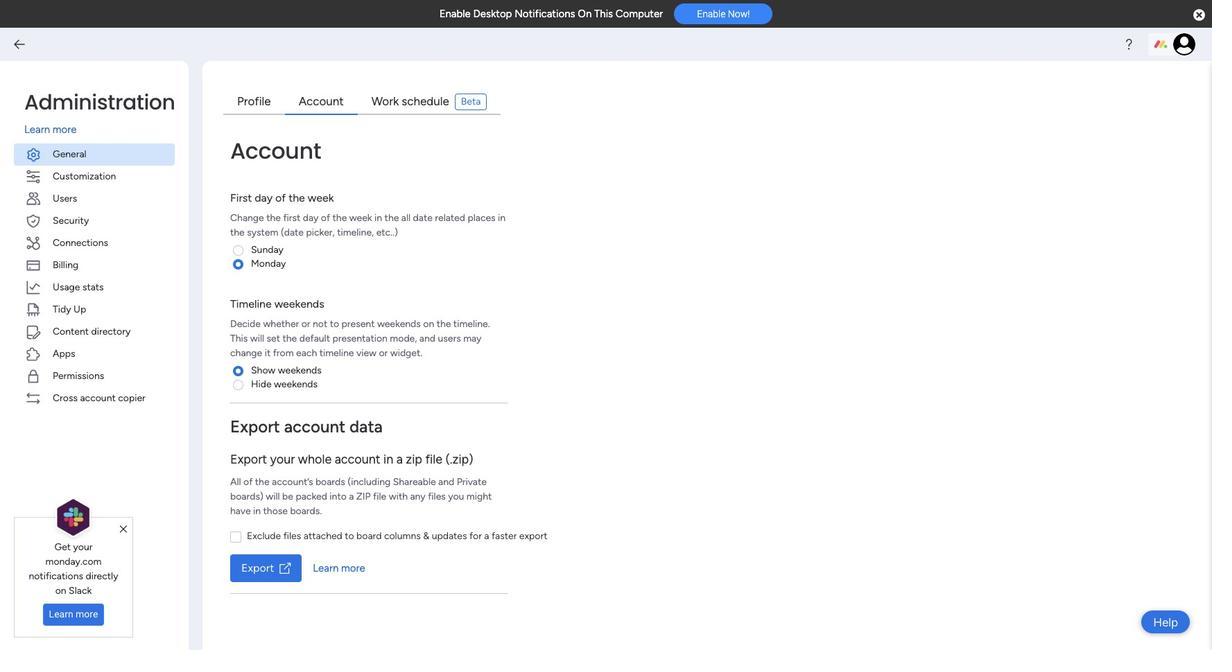 Task type: vqa. For each thing, say whether or not it's contained in the screenshot.
the rightmost of
yes



Task type: describe. For each thing, give the bounding box(es) containing it.
on inside get your monday.com notifications directly on slack
[[55, 585, 66, 597]]

work schedule
[[372, 94, 449, 108]]

1 horizontal spatial a
[[397, 452, 403, 467]]

(date
[[281, 227, 304, 239]]

0 vertical spatial of
[[275, 191, 286, 205]]

hide
[[251, 379, 272, 390]]

2 vertical spatial account
[[335, 452, 381, 467]]

usage
[[53, 281, 80, 293]]

account for cross
[[80, 392, 116, 404]]

profile link
[[223, 89, 285, 115]]

notifications
[[515, 8, 575, 20]]

decide
[[230, 318, 261, 330]]

hide weekends
[[251, 379, 318, 390]]

from
[[273, 347, 294, 359]]

with
[[389, 491, 408, 503]]

work
[[372, 94, 399, 108]]

picker,
[[306, 227, 335, 239]]

account link
[[285, 89, 358, 115]]

export
[[519, 531, 548, 542]]

cross account copier
[[53, 392, 145, 404]]

boards
[[315, 476, 345, 488]]

tidy
[[53, 303, 71, 315]]

in inside all of the account's boards (including shareable and private boards) will be packed into a zip file with any files you might have in those boards.
[[253, 506, 261, 517]]

learn inside button
[[49, 609, 73, 620]]

billing
[[53, 259, 79, 271]]

it
[[265, 347, 271, 359]]

beta
[[461, 96, 481, 108]]

(.zip)
[[446, 452, 473, 467]]

enable now! button
[[674, 4, 773, 24]]

into
[[330, 491, 347, 503]]

notifications
[[29, 571, 83, 583]]

monday
[[251, 258, 286, 270]]

directly
[[86, 571, 118, 583]]

will inside decide whether or not to present weekends on the timeline. this will set the default presentation mode, and users may change it from each timeline view or widget.
[[250, 333, 264, 345]]

enable now!
[[697, 8, 750, 20]]

the left all
[[385, 212, 399, 224]]

any
[[410, 491, 426, 503]]

usage stats
[[53, 281, 104, 293]]

export button
[[230, 555, 302, 583]]

whole
[[298, 452, 332, 467]]

users
[[53, 192, 77, 204]]

customization
[[53, 170, 116, 182]]

kendall parks image
[[1174, 33, 1196, 55]]

your for get
[[73, 542, 93, 553]]

the up users
[[437, 318, 451, 330]]

1 horizontal spatial to
[[345, 531, 354, 542]]

system
[[247, 227, 278, 239]]

change the first day of the week in the all date related places in the system (date picker, timeline, etc..)
[[230, 212, 506, 239]]

etc..)
[[376, 227, 398, 239]]

dapulse close image
[[1194, 8, 1205, 22]]

get
[[54, 542, 71, 553]]

view
[[356, 347, 377, 359]]

packed
[[296, 491, 327, 503]]

timeline weekends
[[230, 298, 324, 311]]

default
[[299, 333, 330, 345]]

permissions
[[53, 370, 104, 382]]

boards.
[[290, 506, 322, 517]]

security
[[53, 215, 89, 226]]

up
[[74, 303, 86, 315]]

those
[[263, 506, 288, 517]]

0 vertical spatial day
[[255, 191, 273, 205]]

export for export
[[241, 562, 274, 575]]

account inside account link
[[299, 94, 344, 108]]

the up timeline,
[[333, 212, 347, 224]]

this inside decide whether or not to present weekends on the timeline. this will set the default presentation mode, and users may change it from each timeline view or widget.
[[230, 333, 248, 345]]

columns
[[384, 531, 421, 542]]

the up from
[[283, 333, 297, 345]]

on
[[578, 8, 592, 20]]

all of the account's boards (including shareable and private boards) will be packed into a zip file with any files you might have in those boards.
[[230, 476, 492, 517]]

export account data
[[230, 417, 383, 437]]

all
[[230, 476, 241, 488]]

learn more button
[[43, 604, 104, 626]]

be
[[282, 491, 293, 503]]

for
[[470, 531, 482, 542]]

(including
[[348, 476, 391, 488]]

your for export
[[270, 452, 295, 467]]

first
[[283, 212, 301, 224]]

will inside all of the account's boards (including shareable and private boards) will be packed into a zip file with any files you might have in those boards.
[[266, 491, 280, 503]]

have
[[230, 506, 251, 517]]

in right places
[[498, 212, 506, 224]]

dapulse x slim image
[[120, 524, 127, 536]]

show weekends
[[251, 365, 322, 377]]

data
[[350, 417, 383, 437]]

enable for enable desktop notifications on this computer
[[439, 8, 471, 20]]

monday.com
[[45, 556, 102, 568]]

computer
[[616, 8, 663, 20]]



Task type: locate. For each thing, give the bounding box(es) containing it.
and up you
[[438, 476, 454, 488]]

1 vertical spatial a
[[349, 491, 354, 503]]

to right "not"
[[330, 318, 339, 330]]

account up (including
[[335, 452, 381, 467]]

shareable
[[393, 476, 436, 488]]

0 vertical spatial export
[[230, 417, 280, 437]]

export left v2 export icon
[[241, 562, 274, 575]]

of
[[275, 191, 286, 205], [321, 212, 330, 224], [243, 476, 253, 488]]

weekends for hide weekends
[[274, 379, 318, 390]]

change
[[230, 212, 264, 224]]

and inside decide whether or not to present weekends on the timeline. this will set the default presentation mode, and users may change it from each timeline view or widget.
[[420, 333, 436, 345]]

2 horizontal spatial of
[[321, 212, 330, 224]]

0 horizontal spatial your
[[73, 542, 93, 553]]

learn inside administration learn more
[[24, 123, 50, 136]]

0 vertical spatial account
[[299, 94, 344, 108]]

weekends inside decide whether or not to present weekends on the timeline. this will set the default presentation mode, and users may change it from each timeline view or widget.
[[377, 318, 421, 330]]

2 vertical spatial of
[[243, 476, 253, 488]]

1 horizontal spatial file
[[425, 452, 443, 467]]

private
[[457, 476, 487, 488]]

0 horizontal spatial to
[[330, 318, 339, 330]]

help
[[1154, 616, 1178, 629]]

0 vertical spatial learn more
[[313, 562, 365, 575]]

general
[[53, 148, 86, 160]]

2 horizontal spatial a
[[484, 531, 489, 542]]

account's
[[272, 476, 313, 488]]

first day of the week
[[230, 191, 334, 205]]

export
[[230, 417, 280, 437], [230, 452, 267, 467], [241, 562, 274, 575]]

0 horizontal spatial on
[[55, 585, 66, 597]]

your up monday.com
[[73, 542, 93, 553]]

weekends down each
[[278, 365, 322, 377]]

0 vertical spatial learn more link
[[24, 122, 175, 138]]

learn more link down "administration"
[[24, 122, 175, 138]]

1 horizontal spatial of
[[275, 191, 286, 205]]

a inside all of the account's boards (including shareable and private boards) will be packed into a zip file with any files you might have in those boards.
[[349, 491, 354, 503]]

on left timeline.
[[423, 318, 434, 330]]

export inside button
[[241, 562, 274, 575]]

more down board
[[341, 562, 365, 575]]

export up "all"
[[230, 452, 267, 467]]

day right first
[[255, 191, 273, 205]]

weekends down show weekends
[[274, 379, 318, 390]]

1 vertical spatial more
[[341, 562, 365, 575]]

2 vertical spatial more
[[76, 609, 98, 620]]

in right have
[[253, 506, 261, 517]]

first
[[230, 191, 252, 205]]

your
[[270, 452, 295, 467], [73, 542, 93, 553]]

cross
[[53, 392, 78, 404]]

1 vertical spatial day
[[303, 212, 319, 224]]

0 vertical spatial a
[[397, 452, 403, 467]]

0 vertical spatial and
[[420, 333, 436, 345]]

1 vertical spatial this
[[230, 333, 248, 345]]

to inside decide whether or not to present weekends on the timeline. this will set the default presentation mode, and users may change it from each timeline view or widget.
[[330, 318, 339, 330]]

1 vertical spatial to
[[345, 531, 354, 542]]

1 horizontal spatial on
[[423, 318, 434, 330]]

back to workspace image
[[12, 37, 26, 51]]

files right exclude on the left of page
[[283, 531, 301, 542]]

faster
[[492, 531, 517, 542]]

1 horizontal spatial week
[[349, 212, 372, 224]]

desktop
[[473, 8, 512, 20]]

1 vertical spatial week
[[349, 212, 372, 224]]

1 vertical spatial account
[[284, 417, 345, 437]]

directory
[[91, 326, 131, 337]]

learn more link down the attached
[[313, 561, 365, 577]]

&
[[423, 531, 429, 542]]

1 vertical spatial export
[[230, 452, 267, 467]]

more up general
[[53, 123, 77, 136]]

1 horizontal spatial and
[[438, 476, 454, 488]]

0 horizontal spatial learn more link
[[24, 122, 175, 138]]

learn
[[24, 123, 50, 136], [313, 562, 339, 575], [49, 609, 73, 620]]

0 horizontal spatial or
[[302, 318, 310, 330]]

1 horizontal spatial learn more link
[[313, 561, 365, 577]]

0 horizontal spatial a
[[349, 491, 354, 503]]

0 horizontal spatial files
[[283, 531, 301, 542]]

not
[[313, 318, 328, 330]]

weekends
[[274, 298, 324, 311], [377, 318, 421, 330], [278, 365, 322, 377], [274, 379, 318, 390]]

this right on at the left of the page
[[594, 8, 613, 20]]

timeline,
[[337, 227, 374, 239]]

1 vertical spatial account
[[230, 135, 321, 166]]

users
[[438, 333, 461, 345]]

administration
[[24, 87, 175, 117]]

exclude
[[247, 531, 281, 542]]

the down change
[[230, 227, 245, 239]]

or right view
[[379, 347, 388, 359]]

enable left desktop
[[439, 8, 471, 20]]

presentation
[[333, 333, 388, 345]]

weekends up mode,
[[377, 318, 421, 330]]

learn down slack
[[49, 609, 73, 620]]

of up 'picker,'
[[321, 212, 330, 224]]

1 vertical spatial or
[[379, 347, 388, 359]]

now!
[[728, 8, 750, 20]]

0 vertical spatial this
[[594, 8, 613, 20]]

1 vertical spatial files
[[283, 531, 301, 542]]

date
[[413, 212, 433, 224]]

export your whole account in a zip file (.zip)
[[230, 452, 473, 467]]

the inside all of the account's boards (including shareable and private boards) will be packed into a zip file with any files you might have in those boards.
[[255, 476, 270, 488]]

1 horizontal spatial or
[[379, 347, 388, 359]]

0 horizontal spatial week
[[308, 191, 334, 205]]

copier
[[118, 392, 145, 404]]

present
[[342, 318, 375, 330]]

your inside get your monday.com notifications directly on slack
[[73, 542, 93, 553]]

you
[[448, 491, 464, 503]]

more inside button
[[76, 609, 98, 620]]

learn more down slack
[[49, 609, 98, 620]]

and left users
[[420, 333, 436, 345]]

week up timeline,
[[349, 212, 372, 224]]

your up account's
[[270, 452, 295, 467]]

2 vertical spatial export
[[241, 562, 274, 575]]

on
[[423, 318, 434, 330], [55, 585, 66, 597]]

the up boards)
[[255, 476, 270, 488]]

account down "permissions"
[[80, 392, 116, 404]]

0 vertical spatial to
[[330, 318, 339, 330]]

0 horizontal spatial this
[[230, 333, 248, 345]]

0 vertical spatial file
[[425, 452, 443, 467]]

0 vertical spatial your
[[270, 452, 295, 467]]

1 vertical spatial on
[[55, 585, 66, 597]]

of inside change the first day of the week in the all date related places in the system (date picker, timeline, etc..)
[[321, 212, 330, 224]]

mode,
[[390, 333, 417, 345]]

to
[[330, 318, 339, 330], [345, 531, 354, 542]]

files
[[428, 491, 446, 503], [283, 531, 301, 542]]

1 vertical spatial file
[[373, 491, 387, 503]]

0 vertical spatial will
[[250, 333, 264, 345]]

account
[[80, 392, 116, 404], [284, 417, 345, 437], [335, 452, 381, 467]]

enable inside button
[[697, 8, 726, 20]]

0 horizontal spatial will
[[250, 333, 264, 345]]

in up etc..)
[[375, 212, 382, 224]]

of right "all"
[[243, 476, 253, 488]]

1 vertical spatial learn
[[313, 562, 339, 575]]

file inside all of the account's boards (including shareable and private boards) will be packed into a zip file with any files you might have in those boards.
[[373, 491, 387, 503]]

1 horizontal spatial learn more
[[313, 562, 365, 575]]

learn more
[[313, 562, 365, 575], [49, 609, 98, 620]]

enable for enable now!
[[697, 8, 726, 20]]

0 horizontal spatial learn more
[[49, 609, 98, 620]]

learn more inside button
[[49, 609, 98, 620]]

2 vertical spatial learn
[[49, 609, 73, 620]]

on inside decide whether or not to present weekends on the timeline. this will set the default presentation mode, and users may change it from each timeline view or widget.
[[423, 318, 434, 330]]

1 horizontal spatial your
[[270, 452, 295, 467]]

help button
[[1142, 611, 1190, 634]]

all
[[401, 212, 411, 224]]

0 horizontal spatial day
[[255, 191, 273, 205]]

0 horizontal spatial file
[[373, 491, 387, 503]]

might
[[467, 491, 492, 503]]

board
[[357, 531, 382, 542]]

export for export your whole account in a zip file (.zip)
[[230, 452, 267, 467]]

0 vertical spatial or
[[302, 318, 310, 330]]

0 vertical spatial on
[[423, 318, 434, 330]]

schedule
[[402, 94, 449, 108]]

1 horizontal spatial will
[[266, 491, 280, 503]]

stats
[[82, 281, 104, 293]]

week
[[308, 191, 334, 205], [349, 212, 372, 224]]

connections
[[53, 237, 108, 249]]

sunday
[[251, 244, 284, 256]]

export down hide
[[230, 417, 280, 437]]

change
[[230, 347, 262, 359]]

1 horizontal spatial day
[[303, 212, 319, 224]]

more down slack
[[76, 609, 98, 620]]

weekends for timeline weekends
[[274, 298, 324, 311]]

tidy up
[[53, 303, 86, 315]]

0 vertical spatial account
[[80, 392, 116, 404]]

learn down the attached
[[313, 562, 339, 575]]

timeline.
[[453, 318, 490, 330]]

related
[[435, 212, 465, 224]]

decide whether or not to present weekends on the timeline. this will set the default presentation mode, and users may change it from each timeline view or widget.
[[230, 318, 490, 359]]

day up 'picker,'
[[303, 212, 319, 224]]

help image
[[1122, 37, 1136, 51]]

or left "not"
[[302, 318, 310, 330]]

places
[[468, 212, 496, 224]]

1 vertical spatial of
[[321, 212, 330, 224]]

the up system
[[266, 212, 281, 224]]

0 vertical spatial files
[[428, 491, 446, 503]]

to left board
[[345, 531, 354, 542]]

0 vertical spatial week
[[308, 191, 334, 205]]

week inside change the first day of the week in the all date related places in the system (date picker, timeline, etc..)
[[349, 212, 372, 224]]

0 horizontal spatial of
[[243, 476, 253, 488]]

exclude files attached to board columns & updates for a faster export
[[247, 531, 548, 542]]

1 vertical spatial and
[[438, 476, 454, 488]]

administration learn more
[[24, 87, 175, 136]]

this down decide
[[230, 333, 248, 345]]

1 vertical spatial learn more
[[49, 609, 98, 620]]

learn more link
[[24, 122, 175, 138], [313, 561, 365, 577]]

day inside change the first day of the week in the all date related places in the system (date picker, timeline, etc..)
[[303, 212, 319, 224]]

export for export account data
[[230, 417, 280, 437]]

v2 export image
[[280, 563, 291, 575]]

account up 'first day of the week' on the top of the page
[[230, 135, 321, 166]]

or
[[302, 318, 310, 330], [379, 347, 388, 359]]

attached
[[304, 531, 342, 542]]

apps
[[53, 348, 75, 360]]

account for export
[[284, 417, 345, 437]]

timeline
[[319, 347, 354, 359]]

1 horizontal spatial this
[[594, 8, 613, 20]]

2 vertical spatial a
[[484, 531, 489, 542]]

each
[[296, 347, 317, 359]]

the up first at top left
[[289, 191, 305, 205]]

learn down "administration"
[[24, 123, 50, 136]]

1 vertical spatial your
[[73, 542, 93, 553]]

0 horizontal spatial enable
[[439, 8, 471, 20]]

1 vertical spatial will
[[266, 491, 280, 503]]

1 horizontal spatial files
[[428, 491, 446, 503]]

0 vertical spatial learn
[[24, 123, 50, 136]]

in left zip
[[384, 452, 393, 467]]

account left work
[[299, 94, 344, 108]]

files right any on the bottom of the page
[[428, 491, 446, 503]]

in
[[375, 212, 382, 224], [498, 212, 506, 224], [384, 452, 393, 467], [253, 506, 261, 517]]

weekends for show weekends
[[278, 365, 322, 377]]

widget.
[[390, 347, 422, 359]]

may
[[463, 333, 482, 345]]

0 vertical spatial more
[[53, 123, 77, 136]]

this
[[594, 8, 613, 20], [230, 333, 248, 345]]

profile
[[237, 94, 271, 108]]

content directory
[[53, 326, 131, 337]]

of up first at top left
[[275, 191, 286, 205]]

0 horizontal spatial and
[[420, 333, 436, 345]]

will up those
[[266, 491, 280, 503]]

week up 'picker,'
[[308, 191, 334, 205]]

files inside all of the account's boards (including shareable and private boards) will be packed into a zip file with any files you might have in those boards.
[[428, 491, 446, 503]]

on down notifications
[[55, 585, 66, 597]]

enable left now! at top
[[697, 8, 726, 20]]

more inside administration learn more
[[53, 123, 77, 136]]

slack
[[69, 585, 92, 597]]

boards)
[[230, 491, 263, 503]]

of inside all of the account's boards (including shareable and private boards) will be packed into a zip file with any files you might have in those boards.
[[243, 476, 253, 488]]

account up whole
[[284, 417, 345, 437]]

1 horizontal spatial enable
[[697, 8, 726, 20]]

will left set
[[250, 333, 264, 345]]

weekends up whether
[[274, 298, 324, 311]]

learn more down the attached
[[313, 562, 365, 575]]

1 vertical spatial learn more link
[[313, 561, 365, 577]]

set
[[267, 333, 280, 345]]

get your monday.com notifications directly on slack
[[29, 542, 118, 597]]

and inside all of the account's boards (including shareable and private boards) will be packed into a zip file with any files you might have in those boards.
[[438, 476, 454, 488]]

content
[[53, 326, 89, 337]]



